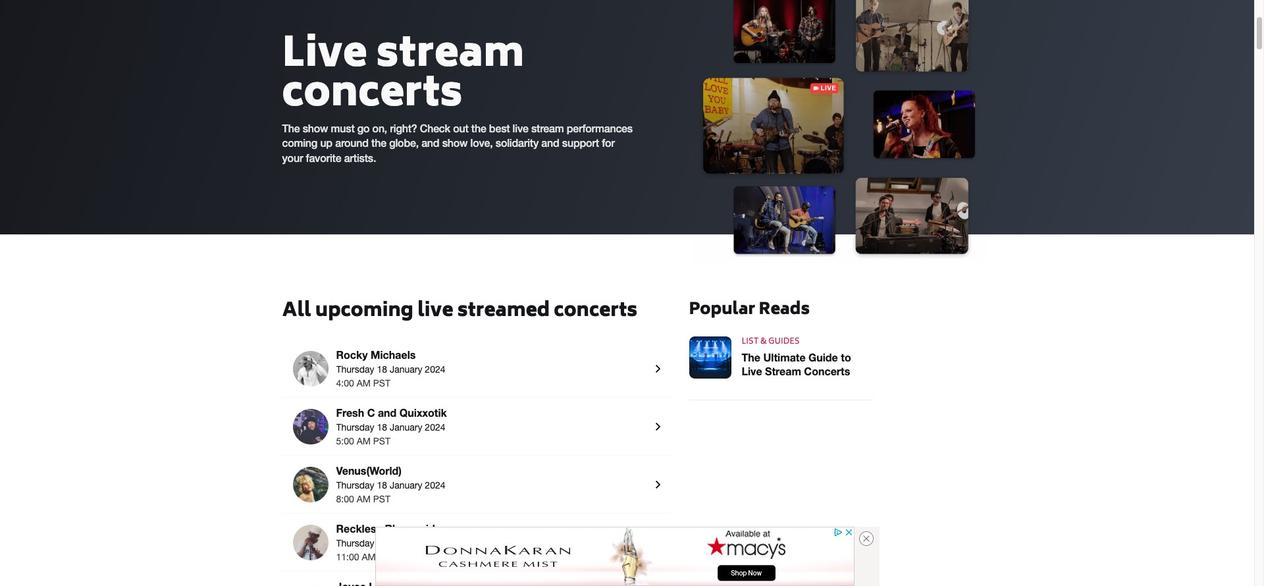 Task type: vqa. For each thing, say whether or not it's contained in the screenshot.
|
no



Task type: locate. For each thing, give the bounding box(es) containing it.
1 thursday from the top
[[336, 364, 374, 375]]

the inside list & guides the ultimate guide to live stream concerts
[[742, 351, 761, 364]]

rhymacide
[[385, 522, 441, 535]]

thursday inside fresh c and quixxotik thursday 18 january 2024 5:00 am pst
[[336, 422, 374, 433]]

8:00
[[336, 494, 354, 504]]

january down quixxotik
[[390, 422, 422, 433]]

thursday inside rocky michaels thursday 18 january 2024 4:00 am pst
[[336, 364, 374, 375]]

c
[[367, 406, 375, 419]]

4 january from the top
[[390, 538, 422, 549]]

and down check
[[422, 137, 440, 149]]

pst down michaels
[[373, 378, 391, 388]]

january down michaels
[[390, 364, 422, 375]]

1 horizontal spatial stream
[[531, 122, 564, 134]]

the show must go on, right? check out the best live stream performances coming up around the globe, and show love, solidarity and support for your favorite artists.
[[282, 122, 633, 164]]

pst down c
[[373, 436, 391, 446]]

the
[[282, 122, 300, 134], [742, 351, 761, 364]]

stream
[[376, 22, 525, 92], [531, 122, 564, 134]]

am inside fresh c and quixxotik thursday 18 january 2024 5:00 am pst
[[357, 436, 371, 446]]

pst
[[373, 378, 391, 388], [373, 436, 391, 446], [373, 494, 391, 504], [378, 552, 396, 562]]

4 thursday from the top
[[336, 538, 374, 549]]

1 horizontal spatial the
[[742, 351, 761, 364]]

am inside reckless rhymacide thursday 18 january 2024 11:00 am pst
[[362, 552, 376, 562]]

0 vertical spatial concerts
[[282, 61, 463, 131]]

1 horizontal spatial live
[[742, 365, 762, 377]]

all upcoming live streamed concerts
[[282, 296, 638, 328]]

and left support
[[542, 137, 560, 149]]

2024 down 'rhymacide'
[[425, 538, 446, 549]]

4:00
[[336, 378, 354, 388]]

18
[[377, 364, 387, 375], [377, 422, 387, 433], [377, 480, 387, 491], [377, 538, 387, 549]]

am inside venus(world) thursday 18 january 2024 8:00 am pst
[[357, 494, 371, 504]]

january down 'rhymacide'
[[390, 538, 422, 549]]

2 thursday from the top
[[336, 422, 374, 433]]

0 horizontal spatial live
[[418, 296, 453, 328]]

am right 8:00
[[357, 494, 371, 504]]

1 vertical spatial the
[[742, 351, 761, 364]]

pst down 'rhymacide'
[[378, 552, 396, 562]]

thursday inside venus(world) thursday 18 january 2024 8:00 am pst
[[336, 480, 374, 491]]

the down on,
[[371, 137, 387, 149]]

2 january from the top
[[390, 422, 422, 433]]

to
[[841, 351, 851, 364]]

0 horizontal spatial the
[[282, 122, 300, 134]]

18 inside rocky michaels thursday 18 january 2024 4:00 am pst
[[377, 364, 387, 375]]

love,
[[471, 137, 493, 149]]

popular reads
[[689, 296, 810, 325]]

quixxotik
[[400, 406, 447, 419]]

0 horizontal spatial stream
[[376, 22, 525, 92]]

3 january from the top
[[390, 480, 422, 491]]

january down venus(world) in the bottom of the page
[[390, 480, 422, 491]]

0 vertical spatial the
[[471, 122, 486, 134]]

the up the coming
[[282, 122, 300, 134]]

list
[[742, 335, 759, 349]]

18 inside reckless rhymacide thursday 18 january 2024 11:00 am pst
[[377, 538, 387, 549]]

am
[[357, 378, 371, 388], [357, 436, 371, 446], [357, 494, 371, 504], [362, 552, 376, 562]]

0 horizontal spatial live
[[282, 22, 367, 92]]

am right 4:00
[[357, 378, 371, 388]]

3 18 from the top
[[377, 480, 387, 491]]

all
[[282, 296, 311, 328]]

rocky
[[336, 348, 368, 361]]

0 horizontal spatial show
[[303, 122, 328, 134]]

0 horizontal spatial concerts
[[282, 61, 463, 131]]

up
[[320, 137, 333, 149]]

reckless rhymacide thursday 18 january 2024 11:00 am pst
[[336, 522, 446, 562]]

0 horizontal spatial and
[[378, 406, 397, 419]]

3 thursday from the top
[[336, 480, 374, 491]]

0 horizontal spatial the
[[371, 137, 387, 149]]

the
[[471, 122, 486, 134], [371, 137, 387, 149]]

2024 up quixxotik
[[425, 364, 446, 375]]

show down out
[[442, 137, 468, 149]]

concerts
[[804, 365, 850, 377]]

18 inside fresh c and quixxotik thursday 18 january 2024 5:00 am pst
[[377, 422, 387, 433]]

out
[[453, 122, 469, 134]]

1 january from the top
[[390, 364, 422, 375]]

thursday down the rocky
[[336, 364, 374, 375]]

pst inside reckless rhymacide thursday 18 january 2024 11:00 am pst
[[378, 552, 396, 562]]

1 vertical spatial stream
[[531, 122, 564, 134]]

january inside reckless rhymacide thursday 18 january 2024 11:00 am pst
[[390, 538, 422, 549]]

show up up
[[303, 122, 328, 134]]

2024 up 'rhymacide'
[[425, 480, 446, 491]]

solidarity
[[496, 137, 539, 149]]

show
[[303, 122, 328, 134], [442, 137, 468, 149]]

the down list
[[742, 351, 761, 364]]

thursday up 8:00
[[336, 480, 374, 491]]

thursday down 'fresh'
[[336, 422, 374, 433]]

thursday down reckless
[[336, 538, 374, 549]]

2 2024 from the top
[[425, 422, 446, 433]]

thursday
[[336, 364, 374, 375], [336, 422, 374, 433], [336, 480, 374, 491], [336, 538, 374, 549]]

1 horizontal spatial the
[[471, 122, 486, 134]]

1 2024 from the top
[[425, 364, 446, 375]]

am right 5:00
[[357, 436, 371, 446]]

reads
[[759, 296, 810, 325]]

and right c
[[378, 406, 397, 419]]

january inside rocky michaels thursday 18 january 2024 4:00 am pst
[[390, 364, 422, 375]]

0 vertical spatial live
[[282, 22, 367, 92]]

all indiana television show image
[[293, 525, 328, 560]]

&
[[761, 335, 767, 349]]

1 vertical spatial live
[[742, 365, 762, 377]]

0 vertical spatial show
[[303, 122, 328, 134]]

0 vertical spatial live
[[513, 122, 529, 134]]

3 2024 from the top
[[425, 480, 446, 491]]

1 horizontal spatial and
[[422, 137, 440, 149]]

4 18 from the top
[[377, 538, 387, 549]]

pst down venus(world) in the bottom of the page
[[373, 494, 391, 504]]

4 2024 from the top
[[425, 538, 446, 549]]

the up 'love,'
[[471, 122, 486, 134]]

1 horizontal spatial concerts
[[554, 296, 638, 328]]

concerts inside live stream concerts
[[282, 61, 463, 131]]

and
[[422, 137, 440, 149], [542, 137, 560, 149], [378, 406, 397, 419]]

live
[[513, 122, 529, 134], [418, 296, 453, 328]]

am right 11:00
[[362, 552, 376, 562]]

0 vertical spatial the
[[282, 122, 300, 134]]

live
[[282, 22, 367, 92], [742, 365, 762, 377]]

live inside the show must go on, right? check out the best live stream performances coming up around the globe, and show love, solidarity and support for your favorite artists.
[[513, 122, 529, 134]]

2024
[[425, 364, 446, 375], [425, 422, 446, 433], [425, 480, 446, 491], [425, 538, 446, 549]]

the inside the show must go on, right? check out the best live stream performances coming up around the globe, and show love, solidarity and support for your favorite artists.
[[282, 122, 300, 134]]

am inside rocky michaels thursday 18 january 2024 4:00 am pst
[[357, 378, 371, 388]]

and inside fresh c and quixxotik thursday 18 january 2024 5:00 am pst
[[378, 406, 397, 419]]

2 18 from the top
[[377, 422, 387, 433]]

january
[[390, 364, 422, 375], [390, 422, 422, 433], [390, 480, 422, 491], [390, 538, 422, 549]]

1 18 from the top
[[377, 364, 387, 375]]

live stream concerts
[[282, 22, 525, 131]]

rocky michaels thursday 18 january 2024 4:00 am pst
[[336, 348, 446, 388]]

venusworld featuring venus live on twitch image
[[293, 467, 328, 502]]

1 horizontal spatial live
[[513, 122, 529, 134]]

0 vertical spatial stream
[[376, 22, 525, 92]]

favorite
[[306, 151, 341, 164]]

1 vertical spatial show
[[442, 137, 468, 149]]

live inside list & guides the ultimate guide to live stream concerts
[[742, 365, 762, 377]]

2024 down quixxotik
[[425, 422, 446, 433]]

1 vertical spatial concerts
[[554, 296, 638, 328]]

right?
[[390, 122, 417, 134]]

concerts
[[282, 61, 463, 131], [554, 296, 638, 328]]

january inside venus(world) thursday 18 january 2024 8:00 am pst
[[390, 480, 422, 491]]

11:00
[[336, 552, 359, 562]]



Task type: describe. For each thing, give the bounding box(es) containing it.
1 vertical spatial live
[[418, 296, 453, 328]]

pst inside venus(world) thursday 18 january 2024 8:00 am pst
[[373, 494, 391, 504]]

the loop songwriter showcase image
[[293, 351, 328, 387]]

advertisement element
[[375, 527, 855, 586]]

fresh c and quixxotik thursday 18 january 2024 5:00 am pst
[[336, 406, 447, 446]]

guide
[[809, 351, 838, 364]]

fresh
[[336, 406, 364, 419]]

2024 inside rocky michaels thursday 18 january 2024 4:00 am pst
[[425, 364, 446, 375]]

stream inside live stream concerts
[[376, 22, 525, 92]]

check
[[420, 122, 450, 134]]

venus(world)
[[336, 464, 402, 477]]

2024 inside fresh c and quixxotik thursday 18 january 2024 5:00 am pst
[[425, 422, 446, 433]]

january inside fresh c and quixxotik thursday 18 january 2024 5:00 am pst
[[390, 422, 422, 433]]

artist live streams image
[[692, 0, 987, 263]]

live inside live stream concerts
[[282, 22, 367, 92]]

pst inside rocky michaels thursday 18 january 2024 4:00 am pst
[[373, 378, 391, 388]]

streamed
[[457, 296, 550, 328]]

18 inside venus(world) thursday 18 january 2024 8:00 am pst
[[377, 480, 387, 491]]

for
[[602, 137, 615, 149]]

coming
[[282, 137, 318, 149]]

must
[[331, 122, 355, 134]]

performances
[[567, 122, 633, 134]]

upcoming
[[315, 296, 414, 328]]

best
[[489, 122, 510, 134]]

1 horizontal spatial show
[[442, 137, 468, 149]]

support
[[562, 137, 599, 149]]

throwback thurs image
[[293, 409, 328, 444]]

go
[[357, 122, 370, 134]]

5:00
[[336, 436, 354, 446]]

around
[[335, 137, 369, 149]]

globe,
[[389, 137, 419, 149]]

2024 inside venus(world) thursday 18 january 2024 8:00 am pst
[[425, 480, 446, 491]]

ultimate
[[764, 351, 806, 364]]

pst inside fresh c and quixxotik thursday 18 january 2024 5:00 am pst
[[373, 436, 391, 446]]

thursday inside reckless rhymacide thursday 18 january 2024 11:00 am pst
[[336, 538, 374, 549]]

popular
[[689, 296, 756, 325]]

on,
[[372, 122, 387, 134]]

guides
[[769, 335, 800, 349]]

1 vertical spatial the
[[371, 137, 387, 149]]

artists.
[[344, 151, 376, 164]]

2 horizontal spatial and
[[542, 137, 560, 149]]

stream
[[765, 365, 801, 377]]

list & guides the ultimate guide to live stream concerts
[[742, 335, 851, 377]]

your
[[282, 151, 303, 164]]

reckless
[[336, 522, 382, 535]]

venus(world) thursday 18 january 2024 8:00 am pst
[[336, 464, 446, 504]]

2024 inside reckless rhymacide thursday 18 january 2024 11:00 am pst
[[425, 538, 446, 549]]

stream inside the show must go on, right? check out the best live stream performances coming up around the globe, and show love, solidarity and support for your favorite artists.
[[531, 122, 564, 134]]

michaels
[[371, 348, 416, 361]]



